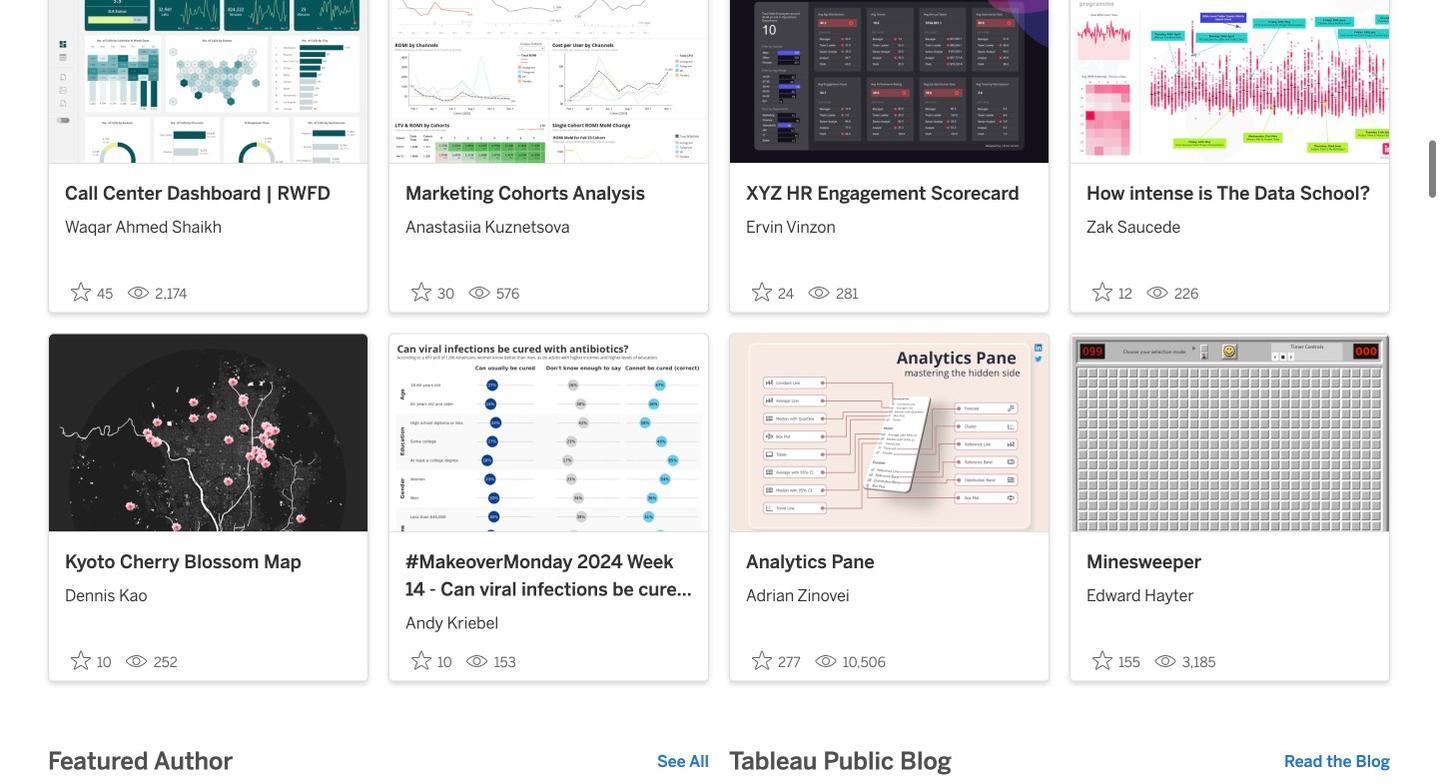 Task type: vqa. For each thing, say whether or not it's contained in the screenshot.
Tableau Public Blog HEADING
yes



Task type: locate. For each thing, give the bounding box(es) containing it.
featured author heading
[[48, 746, 233, 778]]

workbook thumbnail image
[[49, 0, 368, 163], [390, 0, 708, 163], [730, 0, 1049, 163], [1071, 0, 1390, 163], [49, 334, 368, 532], [390, 334, 708, 532], [730, 334, 1049, 532], [1071, 334, 1390, 532]]

Add Favorite button
[[65, 276, 119, 308], [406, 276, 461, 308], [746, 276, 800, 308], [1087, 276, 1139, 308], [65, 644, 118, 677], [406, 644, 458, 677], [746, 644, 807, 677], [1087, 644, 1147, 677]]

see all featured authors element
[[657, 750, 709, 774]]

add favorite image
[[71, 282, 91, 302], [412, 282, 432, 302], [752, 282, 772, 302], [1093, 282, 1113, 302], [71, 650, 91, 670], [752, 650, 772, 670], [1093, 650, 1113, 670]]



Task type: describe. For each thing, give the bounding box(es) containing it.
add favorite image
[[412, 650, 432, 670]]

tableau public blog heading
[[729, 746, 952, 778]]



